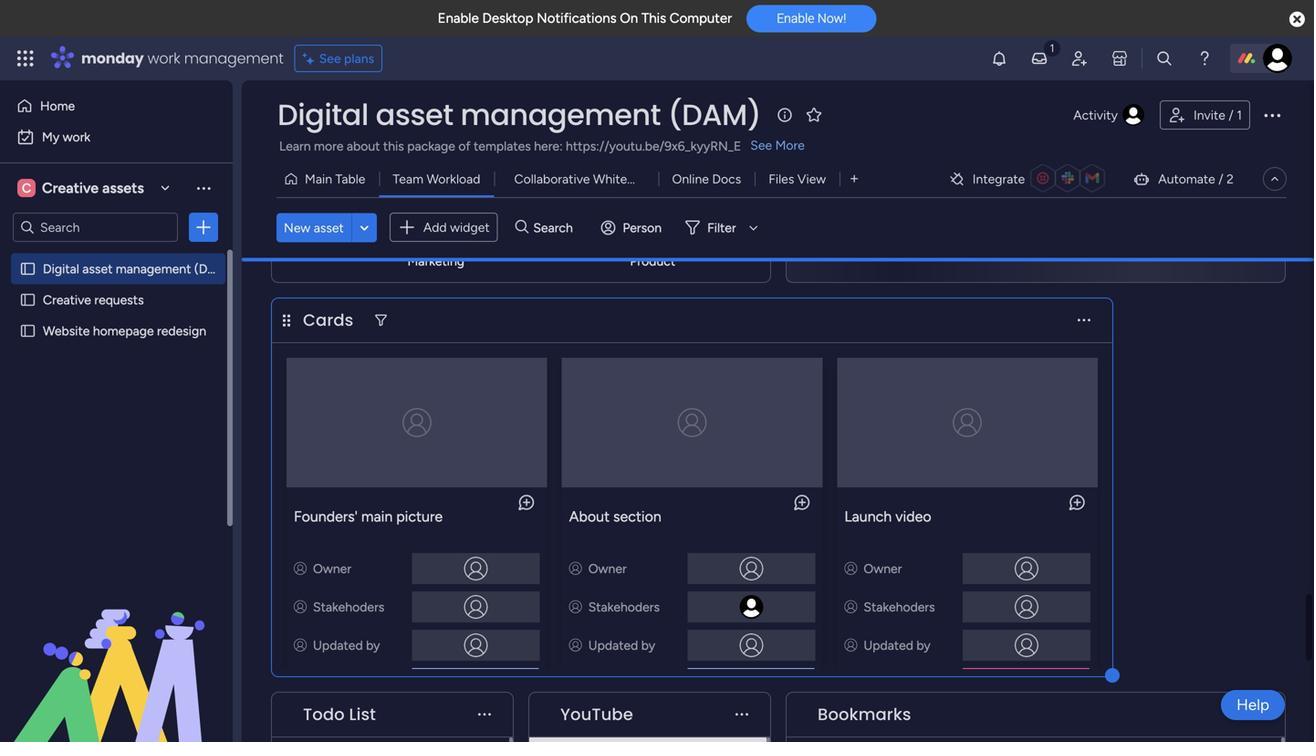 Task type: describe. For each thing, give the bounding box(es) containing it.
collaborative whiteboard
[[514, 171, 661, 187]]

updated by for main
[[313, 638, 380, 653]]

creative for creative requests
[[43, 292, 91, 308]]

1 vertical spatial management
[[461, 94, 661, 135]]

collaborative
[[514, 171, 590, 187]]

this
[[642, 10, 667, 26]]

todo list
[[303, 703, 376, 726]]

0 horizontal spatial digital asset management (dam)
[[43, 261, 232, 277]]

launch video
[[845, 508, 932, 525]]

bookmarks
[[818, 703, 912, 726]]

integrate
[[973, 171, 1025, 187]]

workspace options image
[[194, 179, 213, 197]]

more
[[776, 137, 805, 153]]

launch
[[845, 508, 892, 525]]

this
[[383, 138, 404, 154]]

redesign
[[157, 323, 206, 339]]

work for monday
[[147, 48, 180, 68]]

see plans
[[319, 51, 374, 66]]

my work link
[[11, 122, 222, 152]]

monday marketplace image
[[1111, 49, 1129, 68]]

homepage
[[93, 323, 154, 339]]

new asset button
[[277, 213, 351, 242]]

workspace selection element
[[17, 177, 147, 199]]

by for section
[[642, 638, 656, 653]]

team
[[393, 171, 424, 187]]

add view image
[[851, 172, 858, 186]]

view
[[798, 171, 826, 187]]

add widget
[[423, 220, 490, 235]]

public board image for digital asset management (dam)
[[19, 260, 37, 278]]

now!
[[818, 11, 847, 26]]

creative requests
[[43, 292, 144, 308]]

more
[[314, 138, 344, 154]]

online docs button
[[659, 164, 755, 194]]

angle down image
[[360, 221, 369, 234]]

main
[[305, 171, 332, 187]]

workload
[[427, 171, 481, 187]]

help image
[[1196, 49, 1214, 68]]

computer
[[670, 10, 732, 26]]

notifications
[[537, 10, 617, 26]]

card cover image image for section
[[678, 408, 707, 437]]

website
[[43, 323, 90, 339]]

files view
[[769, 171, 826, 187]]

collaborative whiteboard button
[[494, 164, 661, 194]]

public board image for website homepage redesign
[[19, 322, 37, 340]]

stakehoders for section
[[589, 599, 660, 615]]

dapulse close image
[[1290, 10, 1305, 29]]

main
[[361, 508, 393, 525]]

learn
[[279, 138, 311, 154]]

updated for launch
[[864, 638, 914, 653]]

team workload button
[[379, 164, 494, 194]]

Bookmarks field
[[813, 703, 916, 727]]

files view button
[[755, 164, 840, 194]]

team workload
[[393, 171, 481, 187]]

list
[[349, 703, 376, 726]]

about section
[[569, 508, 662, 525]]

add to favorites image
[[805, 105, 823, 124]]

/ for 1
[[1229, 107, 1234, 123]]

dapulse drag handle 3 image
[[283, 314, 290, 327]]

my work option
[[11, 122, 222, 152]]

lottie animation element
[[0, 558, 233, 742]]

cards
[[303, 309, 354, 332]]

show board description image
[[774, 106, 796, 124]]

requests
[[94, 292, 144, 308]]

main table button
[[277, 164, 379, 194]]

integrate button
[[942, 160, 1119, 198]]

2
[[1227, 171, 1234, 187]]

widget
[[450, 220, 490, 235]]

youtube
[[561, 703, 634, 726]]

0 vertical spatial digital
[[278, 94, 369, 135]]

see plans button
[[295, 45, 383, 72]]

automate
[[1159, 171, 1216, 187]]

Search field
[[529, 215, 584, 240]]

founders' main picture
[[294, 508, 443, 525]]

files
[[769, 171, 795, 187]]

my
[[42, 129, 60, 145]]

automate / 2
[[1159, 171, 1234, 187]]

0 vertical spatial management
[[184, 48, 284, 68]]

invite / 1
[[1194, 107, 1242, 123]]

package
[[407, 138, 455, 154]]

owner for about
[[589, 561, 627, 577]]

my work
[[42, 129, 90, 145]]

todo
[[303, 703, 345, 726]]

see inside "learn more about this package of templates here: https://youtu.be/9x6_kyyrn_e see more"
[[751, 137, 772, 153]]

asset inside list box
[[82, 261, 113, 277]]

on
[[620, 10, 638, 26]]

new
[[284, 220, 311, 235]]

help button
[[1222, 690, 1285, 720]]

see inside see plans button
[[319, 51, 341, 66]]

monday
[[81, 48, 144, 68]]

Cards field
[[299, 309, 358, 332]]

home link
[[11, 91, 222, 121]]

section
[[614, 508, 662, 525]]

about
[[569, 508, 610, 525]]

add
[[423, 220, 447, 235]]

1 image
[[1044, 37, 1061, 58]]

row group containing founders' main picture
[[279, 351, 1106, 742]]

options image
[[1262, 104, 1284, 126]]

john smith image
[[1263, 44, 1293, 73]]



Task type: vqa. For each thing, say whether or not it's contained in the screenshot.
See plans Icon at the top
no



Task type: locate. For each thing, give the bounding box(es) containing it.
assets
[[102, 179, 144, 197]]

YouTube field
[[556, 703, 638, 727]]

monday work management
[[81, 48, 284, 68]]

updated by for section
[[589, 638, 656, 653]]

row group
[[279, 351, 1106, 742]]

1 vertical spatial public board image
[[19, 322, 37, 340]]

card cover image image for video
[[953, 408, 982, 437]]

invite
[[1194, 107, 1226, 123]]

select product image
[[16, 49, 35, 68]]

1 vertical spatial digital
[[43, 261, 79, 277]]

2 horizontal spatial owner
[[864, 561, 902, 577]]

filter
[[708, 220, 736, 235]]

2 updated by from the left
[[589, 638, 656, 653]]

updated
[[313, 638, 363, 653], [589, 638, 638, 653], [864, 638, 914, 653]]

1 horizontal spatial stakehoders
[[589, 599, 660, 615]]

2 card cover image image from the left
[[678, 408, 707, 437]]

work right monday
[[147, 48, 180, 68]]

updated by up todo list
[[313, 638, 380, 653]]

1
[[1237, 107, 1242, 123]]

filter button
[[678, 213, 765, 242]]

1 by from the left
[[366, 638, 380, 653]]

1 public board image from the top
[[19, 260, 37, 278]]

digital asset management (dam)
[[278, 94, 761, 135], [43, 261, 232, 277]]

0 horizontal spatial enable
[[438, 10, 479, 26]]

1 horizontal spatial digital asset management (dam)
[[278, 94, 761, 135]]

0 vertical spatial creative
[[42, 179, 99, 197]]

main table
[[305, 171, 366, 187]]

1 card cover image image from the left
[[402, 408, 432, 437]]

1 horizontal spatial asset
[[314, 220, 344, 235]]

stakehoders for main
[[313, 599, 385, 615]]

(dam)
[[668, 94, 761, 135], [194, 261, 232, 277]]

by
[[366, 638, 380, 653], [642, 638, 656, 653], [917, 638, 931, 653]]

card cover image image for main
[[402, 408, 432, 437]]

1 stakehoders from the left
[[313, 599, 385, 615]]

collapse board header image
[[1268, 172, 1283, 186]]

work
[[147, 48, 180, 68], [63, 129, 90, 145]]

Digital asset management (DAM) field
[[273, 94, 766, 135]]

enable left now!
[[777, 11, 815, 26]]

asset up the package
[[376, 94, 453, 135]]

0 vertical spatial work
[[147, 48, 180, 68]]

learn more about this package of templates here: https://youtu.be/9x6_kyyrn_e see more
[[279, 137, 805, 154]]

enable left desktop
[[438, 10, 479, 26]]

option
[[0, 252, 233, 256]]

2 stakehoders from the left
[[589, 599, 660, 615]]

updated up bookmarks
[[864, 638, 914, 653]]

1 updated from the left
[[313, 638, 363, 653]]

v2 search image
[[515, 217, 529, 238]]

1 vertical spatial work
[[63, 129, 90, 145]]

of
[[459, 138, 471, 154]]

2 public board image from the top
[[19, 322, 37, 340]]

updated by up bookmarks
[[864, 638, 931, 653]]

arrow down image
[[743, 217, 765, 239]]

2 horizontal spatial card cover image image
[[953, 408, 982, 437]]

invite members image
[[1071, 49, 1089, 68]]

1 enable from the left
[[438, 10, 479, 26]]

website homepage redesign
[[43, 323, 206, 339]]

add widget button
[[390, 213, 498, 242]]

1 horizontal spatial by
[[642, 638, 656, 653]]

person button
[[594, 213, 673, 242]]

more dots image for bookmarks
[[1251, 708, 1263, 721]]

digital
[[278, 94, 369, 135], [43, 261, 79, 277]]

see more link
[[749, 136, 807, 154]]

creative right workspace image
[[42, 179, 99, 197]]

2 enable from the left
[[777, 11, 815, 26]]

3 more dots image from the left
[[1251, 708, 1263, 721]]

0 horizontal spatial by
[[366, 638, 380, 653]]

public board image
[[19, 260, 37, 278], [19, 322, 37, 340]]

3 updated from the left
[[864, 638, 914, 653]]

video
[[896, 508, 932, 525]]

owner for launch
[[864, 561, 902, 577]]

enable inside button
[[777, 11, 815, 26]]

public board image down public board icon
[[19, 322, 37, 340]]

1 horizontal spatial digital
[[278, 94, 369, 135]]

desktop
[[482, 10, 534, 26]]

public board image
[[19, 291, 37, 309]]

about
[[347, 138, 380, 154]]

1 horizontal spatial card cover image image
[[678, 408, 707, 437]]

enable for enable desktop notifications on this computer
[[438, 10, 479, 26]]

dapulse person column image
[[294, 561, 307, 577], [294, 599, 307, 615], [294, 638, 307, 653], [569, 638, 582, 653]]

here:
[[534, 138, 563, 154]]

updated up todo list
[[313, 638, 363, 653]]

home
[[40, 98, 75, 114]]

owner down about section
[[589, 561, 627, 577]]

1 vertical spatial /
[[1219, 171, 1224, 187]]

0 horizontal spatial updated
[[313, 638, 363, 653]]

0 vertical spatial (dam)
[[668, 94, 761, 135]]

1 horizontal spatial owner
[[589, 561, 627, 577]]

owner for founders'
[[313, 561, 352, 577]]

whiteboard
[[593, 171, 661, 187]]

2 horizontal spatial updated
[[864, 638, 914, 653]]

1 horizontal spatial updated
[[589, 638, 638, 653]]

creative inside workspace selection element
[[42, 179, 99, 197]]

more dots image for todo list
[[478, 708, 491, 721]]

2 horizontal spatial by
[[917, 638, 931, 653]]

more dots image for youtube
[[736, 708, 749, 721]]

1 horizontal spatial /
[[1229, 107, 1234, 123]]

3 card cover image image from the left
[[953, 408, 982, 437]]

0 horizontal spatial /
[[1219, 171, 1224, 187]]

(dam) up online docs button
[[668, 94, 761, 135]]

picture
[[396, 508, 443, 525]]

updated up the 'youtube'
[[589, 638, 638, 653]]

updated for about
[[589, 638, 638, 653]]

0 horizontal spatial owner
[[313, 561, 352, 577]]

1 updated by from the left
[[313, 638, 380, 653]]

0 horizontal spatial (dam)
[[194, 261, 232, 277]]

1 horizontal spatial updated by
[[589, 638, 656, 653]]

1 vertical spatial (dam)
[[194, 261, 232, 277]]

enable for enable now!
[[777, 11, 815, 26]]

more dots image
[[478, 708, 491, 721], [736, 708, 749, 721], [1251, 708, 1263, 721]]

/
[[1229, 107, 1234, 123], [1219, 171, 1224, 187]]

stakehoders for video
[[864, 599, 935, 615]]

Search in workspace field
[[38, 217, 152, 238]]

activity
[[1074, 107, 1118, 123]]

asset right new
[[314, 220, 344, 235]]

/ left '1'
[[1229, 107, 1234, 123]]

0 vertical spatial see
[[319, 51, 341, 66]]

0 vertical spatial /
[[1229, 107, 1234, 123]]

work inside my work option
[[63, 129, 90, 145]]

asset inside 'button'
[[314, 220, 344, 235]]

3 stakehoders from the left
[[864, 599, 935, 615]]

1 vertical spatial creative
[[43, 292, 91, 308]]

see left plans
[[319, 51, 341, 66]]

2 horizontal spatial updated by
[[864, 638, 931, 653]]

2 horizontal spatial more dots image
[[1251, 708, 1263, 721]]

updated by for video
[[864, 638, 931, 653]]

update feed image
[[1031, 49, 1049, 68]]

1 vertical spatial asset
[[314, 220, 344, 235]]

list box
[[0, 250, 233, 593]]

Todo List field
[[299, 703, 381, 727]]

work for my
[[63, 129, 90, 145]]

0 vertical spatial public board image
[[19, 260, 37, 278]]

online docs
[[672, 171, 742, 187]]

founders'
[[294, 508, 358, 525]]

2 more dots image from the left
[[736, 708, 749, 721]]

enable now!
[[777, 11, 847, 26]]

https://youtu.be/9x6_kyyrn_e
[[566, 138, 742, 154]]

2 vertical spatial asset
[[82, 261, 113, 277]]

1 horizontal spatial work
[[147, 48, 180, 68]]

asset up creative requests
[[82, 261, 113, 277]]

1 vertical spatial digital asset management (dam)
[[43, 261, 232, 277]]

1 horizontal spatial enable
[[777, 11, 815, 26]]

creative
[[42, 179, 99, 197], [43, 292, 91, 308]]

c
[[22, 180, 31, 196]]

stakehoders
[[313, 599, 385, 615], [589, 599, 660, 615], [864, 599, 935, 615]]

/ inside button
[[1229, 107, 1234, 123]]

docs
[[712, 171, 742, 187]]

list box containing digital asset management (dam)
[[0, 250, 233, 593]]

0 horizontal spatial digital
[[43, 261, 79, 277]]

0 horizontal spatial see
[[319, 51, 341, 66]]

owner down founders'
[[313, 561, 352, 577]]

2 by from the left
[[642, 638, 656, 653]]

2 updated from the left
[[589, 638, 638, 653]]

1 owner from the left
[[313, 561, 352, 577]]

invite / 1 button
[[1160, 100, 1251, 130]]

enable now! button
[[747, 5, 877, 32]]

1 horizontal spatial (dam)
[[668, 94, 761, 135]]

owner
[[313, 561, 352, 577], [589, 561, 627, 577], [864, 561, 902, 577]]

enable desktop notifications on this computer
[[438, 10, 732, 26]]

notifications image
[[991, 49, 1009, 68]]

public board image up public board icon
[[19, 260, 37, 278]]

2 owner from the left
[[589, 561, 627, 577]]

1 horizontal spatial more dots image
[[736, 708, 749, 721]]

lottie animation image
[[0, 558, 233, 742]]

online
[[672, 171, 709, 187]]

updated by up the 'youtube'
[[589, 638, 656, 653]]

(dam) down options icon
[[194, 261, 232, 277]]

management
[[184, 48, 284, 68], [461, 94, 661, 135], [116, 261, 191, 277]]

search everything image
[[1156, 49, 1174, 68]]

0 horizontal spatial updated by
[[313, 638, 380, 653]]

0 horizontal spatial more dots image
[[478, 708, 491, 721]]

2 vertical spatial management
[[116, 261, 191, 277]]

0 vertical spatial asset
[[376, 94, 453, 135]]

asset
[[376, 94, 453, 135], [314, 220, 344, 235], [82, 261, 113, 277]]

updated for founders'
[[313, 638, 363, 653]]

by for video
[[917, 638, 931, 653]]

creative up website
[[43, 292, 91, 308]]

plans
[[344, 51, 374, 66]]

1 vertical spatial see
[[751, 137, 772, 153]]

updated by
[[313, 638, 380, 653], [589, 638, 656, 653], [864, 638, 931, 653]]

see
[[319, 51, 341, 66], [751, 137, 772, 153]]

/ for 2
[[1219, 171, 1224, 187]]

0 horizontal spatial stakehoders
[[313, 599, 385, 615]]

/ left 2 at the top right of page
[[1219, 171, 1224, 187]]

work right my
[[63, 129, 90, 145]]

3 updated by from the left
[[864, 638, 931, 653]]

digital asset management (dam) up templates at the top
[[278, 94, 761, 135]]

1 horizontal spatial see
[[751, 137, 772, 153]]

0 vertical spatial digital asset management (dam)
[[278, 94, 761, 135]]

digital asset management (dam) up requests
[[43, 261, 232, 277]]

card cover image image
[[402, 408, 432, 437], [678, 408, 707, 437], [953, 408, 982, 437]]

1 more dots image from the left
[[478, 708, 491, 721]]

by for main
[[366, 638, 380, 653]]

0 horizontal spatial card cover image image
[[402, 408, 432, 437]]

3 by from the left
[[917, 638, 931, 653]]

digital up creative requests
[[43, 261, 79, 277]]

creative for creative assets
[[42, 179, 99, 197]]

owner down launch video
[[864, 561, 902, 577]]

more dots image
[[1078, 314, 1091, 327]]

help
[[1237, 696, 1270, 714]]

2 horizontal spatial stakehoders
[[864, 599, 935, 615]]

templates
[[474, 138, 531, 154]]

0 horizontal spatial asset
[[82, 261, 113, 277]]

3 owner from the left
[[864, 561, 902, 577]]

options image
[[194, 218, 213, 236]]

digital up more
[[278, 94, 369, 135]]

see left the more
[[751, 137, 772, 153]]

0 horizontal spatial work
[[63, 129, 90, 145]]

dapulse person column image
[[569, 561, 582, 577], [845, 561, 858, 577], [569, 599, 582, 615], [845, 599, 858, 615], [845, 638, 858, 653]]

creative assets
[[42, 179, 144, 197]]

2 horizontal spatial asset
[[376, 94, 453, 135]]

activity button
[[1067, 100, 1153, 130]]

workspace image
[[17, 178, 36, 198]]

table
[[335, 171, 366, 187]]

home option
[[11, 91, 222, 121]]

person
[[623, 220, 662, 235]]

enable
[[438, 10, 479, 26], [777, 11, 815, 26]]

new asset
[[284, 220, 344, 235]]



